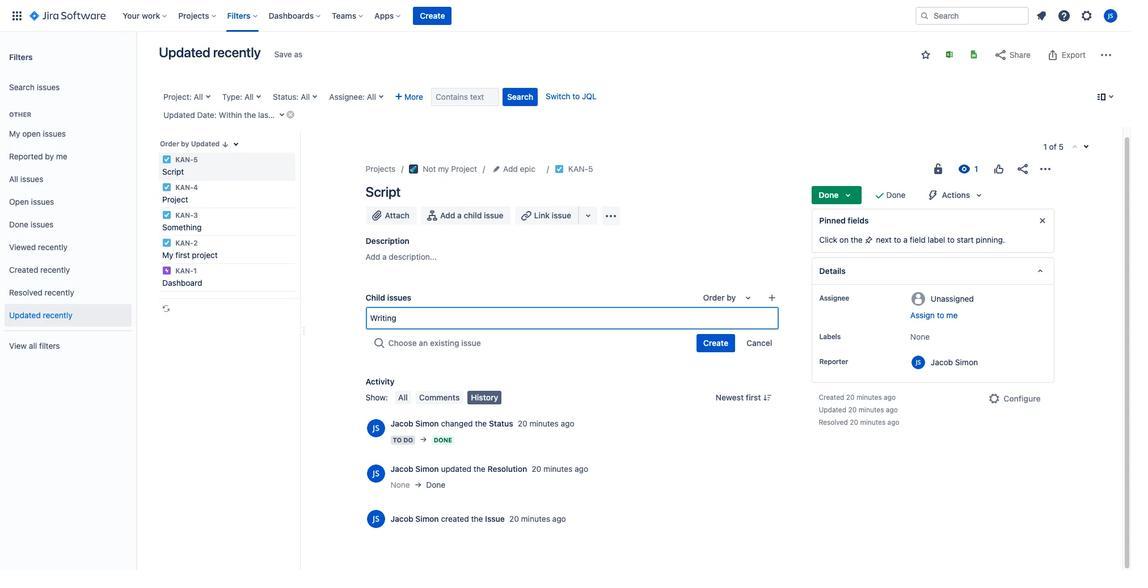 Task type: locate. For each thing, give the bounding box(es) containing it.
0 vertical spatial add
[[503, 164, 518, 174]]

0 vertical spatial filters
[[227, 10, 251, 20]]

viewed recently
[[9, 242, 68, 252]]

add for add a description...
[[366, 252, 380, 262]]

minutes for created 20 minutes ago updated 20 minutes ago resolved 20 minutes ago
[[859, 406, 884, 414]]

add app image
[[604, 209, 618, 223]]

1 task image from the top
[[162, 155, 171, 164]]

0 horizontal spatial search
[[9, 82, 35, 92]]

0 horizontal spatial resolved
[[9, 288, 42, 297]]

me down unassigned
[[947, 310, 958, 320]]

issue right the link at the left
[[552, 211, 572, 220]]

menu bar
[[393, 391, 504, 405]]

small image
[[922, 51, 931, 60]]

details
[[820, 266, 846, 276]]

search left switch
[[507, 92, 534, 102]]

first left "newest first" image
[[746, 393, 761, 402]]

assign to me
[[911, 310, 958, 320]]

project inside not my project link
[[451, 164, 477, 174]]

recently for "viewed recently" link
[[38, 242, 68, 252]]

epic image
[[162, 266, 171, 275]]

1 horizontal spatial updated recently
[[159, 44, 261, 60]]

1 horizontal spatial order
[[703, 293, 725, 302]]

kan-3
[[174, 211, 198, 220]]

0 horizontal spatial first
[[176, 250, 190, 260]]

comments
[[419, 393, 460, 402]]

to right next
[[894, 235, 902, 245]]

by inside 'order by updated' link
[[181, 140, 189, 148]]

0 vertical spatial script
[[162, 167, 184, 177]]

banner
[[0, 0, 1132, 32]]

1 vertical spatial a
[[904, 235, 908, 245]]

dashboards
[[269, 10, 314, 20]]

issues up my open issues
[[37, 82, 60, 92]]

search inside button
[[507, 92, 534, 102]]

link
[[534, 211, 550, 220]]

by left small image
[[181, 140, 189, 148]]

1 horizontal spatial add
[[440, 211, 455, 220]]

minutes for jacob simon created the issue 20 minutes ago
[[521, 514, 550, 524]]

4
[[193, 183, 198, 192]]

projects
[[178, 10, 209, 20], [366, 164, 396, 174]]

0 horizontal spatial script
[[162, 167, 184, 177]]

issue right child
[[484, 211, 504, 220]]

none down to do
[[391, 480, 410, 490]]

none down assign
[[911, 332, 930, 342]]

0 horizontal spatial add
[[366, 252, 380, 262]]

jql
[[582, 91, 597, 101]]

ago for jacob simon created the issue 20 minutes ago
[[553, 514, 566, 524]]

create child image
[[768, 293, 777, 302]]

to for jql
[[573, 91, 580, 101]]

1 horizontal spatial me
[[947, 310, 958, 320]]

Search field
[[916, 7, 1030, 25]]

the left the status
[[475, 419, 487, 428]]

1 vertical spatial projects
[[366, 164, 396, 174]]

order inside dropdown button
[[703, 293, 725, 302]]

1 of 5
[[1044, 142, 1064, 152]]

3
[[193, 211, 198, 220]]

1 vertical spatial resolved
[[819, 418, 848, 427]]

first down 'kan-2'
[[176, 250, 190, 260]]

0 horizontal spatial by
[[45, 151, 54, 161]]

me inside other group
[[56, 151, 67, 161]]

jacob simon changed the status 20 minutes ago
[[391, 419, 575, 428]]

pinning.
[[976, 235, 1006, 245]]

your
[[123, 10, 140, 20]]

done up 'pinned'
[[819, 190, 839, 200]]

issues up 'viewed recently'
[[31, 219, 54, 229]]

2 vertical spatial a
[[383, 252, 387, 262]]

0 horizontal spatial 1
[[193, 267, 197, 275]]

week
[[279, 110, 298, 120]]

0 vertical spatial first
[[176, 250, 190, 260]]

recently for created recently link
[[40, 265, 70, 274]]

5 right task image
[[589, 164, 593, 174]]

filters inside dropdown button
[[227, 10, 251, 20]]

1 horizontal spatial create
[[704, 338, 729, 348]]

a left child
[[457, 211, 462, 220]]

20 for jacob simon changed the status 20 minutes ago
[[518, 419, 528, 428]]

2 task image from the top
[[162, 183, 171, 192]]

0 vertical spatial me
[[56, 151, 67, 161]]

reporter
[[820, 358, 849, 366]]

ago for jacob simon updated the resolution 20 minutes ago
[[575, 464, 589, 474]]

me inside button
[[947, 310, 958, 320]]

actions image
[[1039, 162, 1052, 176]]

projects link
[[366, 162, 396, 176]]

simon left created
[[416, 514, 439, 524]]

not available - this is the first issue image
[[1071, 143, 1080, 152]]

all right status:
[[301, 92, 310, 102]]

my inside other group
[[9, 129, 20, 138]]

0 horizontal spatial create
[[420, 10, 445, 20]]

banner containing your work
[[0, 0, 1132, 32]]

0 horizontal spatial issue
[[462, 338, 481, 348]]

a down description
[[383, 252, 387, 262]]

jira software image
[[30, 9, 106, 22], [30, 9, 106, 22]]

projects for projects link
[[366, 164, 396, 174]]

to for me
[[937, 310, 945, 320]]

3 task image from the top
[[162, 211, 171, 220]]

recently for updated recently link
[[43, 310, 72, 320]]

me down my open issues link
[[56, 151, 67, 161]]

simon down "comments" button
[[416, 419, 439, 428]]

ago for created 20 minutes ago updated 20 minutes ago resolved 20 minutes ago
[[886, 406, 898, 414]]

task image for something
[[162, 211, 171, 220]]

share image
[[1016, 162, 1030, 176]]

1 vertical spatial by
[[45, 151, 54, 161]]

vote options: no one has voted for this issue yet. image
[[992, 162, 1006, 176]]

updated inside other group
[[9, 310, 41, 320]]

project:
[[163, 92, 192, 102]]

search up other
[[9, 82, 35, 92]]

1 vertical spatial none
[[391, 480, 410, 490]]

the
[[244, 110, 256, 120], [851, 235, 863, 245], [475, 419, 487, 428], [474, 464, 486, 474], [471, 514, 483, 524]]

an
[[419, 338, 428, 348]]

kan- for my first project
[[175, 239, 193, 247]]

all inside button
[[398, 393, 408, 402]]

1 vertical spatial add
[[440, 211, 455, 220]]

done down open on the top of the page
[[9, 219, 28, 229]]

done
[[819, 190, 839, 200], [887, 190, 906, 200], [9, 219, 28, 229], [434, 436, 452, 444], [426, 480, 446, 490]]

1 vertical spatial filters
[[9, 52, 33, 62]]

kan-5
[[174, 156, 198, 164], [569, 164, 593, 174]]

projects button
[[175, 7, 221, 25]]

remove criteria image
[[286, 110, 295, 119]]

0 horizontal spatial created
[[9, 265, 38, 274]]

first inside button
[[746, 393, 761, 402]]

all up date: at top left
[[194, 92, 203, 102]]

kan-5 right task image
[[569, 164, 593, 174]]

1 horizontal spatial 1
[[273, 110, 277, 120]]

0 horizontal spatial a
[[383, 252, 387, 262]]

to left jql
[[573, 91, 580, 101]]

1 horizontal spatial created
[[819, 393, 845, 402]]

simon left updated
[[416, 464, 439, 474]]

by inside reported by me link
[[45, 151, 54, 161]]

1 vertical spatial updated recently
[[9, 310, 72, 320]]

kan-5 down order by updated
[[174, 156, 198, 164]]

view
[[9, 341, 27, 351]]

updated
[[159, 44, 210, 60], [163, 110, 195, 120], [191, 140, 220, 148], [9, 310, 41, 320], [819, 406, 847, 414]]

search for search
[[507, 92, 534, 102]]

minutes for jacob simon updated the resolution 20 minutes ago
[[544, 464, 573, 474]]

task image
[[162, 155, 171, 164], [162, 183, 171, 192], [162, 211, 171, 220], [162, 238, 171, 247]]

1 horizontal spatial filters
[[227, 10, 251, 20]]

created inside other group
[[9, 265, 38, 274]]

create right apps dropdown button
[[420, 10, 445, 20]]

actions
[[942, 190, 971, 200]]

1 vertical spatial order
[[703, 293, 725, 302]]

order by button
[[697, 289, 762, 307]]

search issues
[[9, 82, 60, 92]]

dashboard
[[162, 278, 202, 288]]

jacob up to do
[[391, 419, 414, 428]]

create button left cancel button
[[697, 334, 735, 352]]

issues right open on the top of the page
[[31, 197, 54, 206]]

2 vertical spatial by
[[727, 293, 736, 302]]

filters right projects popup button
[[227, 10, 251, 20]]

recently down the filters dropdown button
[[213, 44, 261, 60]]

0 vertical spatial my
[[9, 129, 20, 138]]

1 horizontal spatial issue
[[484, 211, 504, 220]]

jacob for jacob simon updated the resolution 20 minutes ago
[[391, 464, 414, 474]]

issues right child
[[387, 293, 412, 302]]

2 horizontal spatial add
[[503, 164, 518, 174]]

search button
[[503, 88, 538, 106]]

something
[[162, 222, 202, 232]]

0 vertical spatial create button
[[413, 7, 452, 25]]

1 vertical spatial create button
[[697, 334, 735, 352]]

updated recently down resolved recently on the left bottom
[[9, 310, 72, 320]]

5 right of
[[1059, 142, 1064, 152]]

a inside button
[[457, 211, 462, 220]]

project right my
[[451, 164, 477, 174]]

projects left not my project image
[[366, 164, 396, 174]]

add for add a child issue
[[440, 211, 455, 220]]

your work button
[[119, 7, 172, 25]]

child
[[464, 211, 482, 220]]

all right assignee:
[[367, 92, 376, 102]]

recently for resolved recently link
[[45, 288, 74, 297]]

filters button
[[224, 7, 262, 25]]

0 horizontal spatial create button
[[413, 7, 452, 25]]

export
[[1062, 50, 1086, 60]]

the for updated date: within the last 1 week
[[244, 110, 256, 120]]

kan- up dashboard
[[175, 267, 193, 275]]

simon down assign to me button
[[956, 357, 978, 367]]

updated down resolved recently on the left bottom
[[9, 310, 41, 320]]

1 right the last
[[273, 110, 277, 120]]

task image down order by updated
[[162, 155, 171, 164]]

type:
[[222, 92, 242, 102]]

to right assign
[[937, 310, 945, 320]]

all
[[194, 92, 203, 102], [245, 92, 254, 102], [301, 92, 310, 102], [367, 92, 376, 102], [9, 174, 18, 184], [398, 393, 408, 402]]

1 vertical spatial me
[[947, 310, 958, 320]]

first for newest
[[746, 393, 761, 402]]

all up open on the top of the page
[[9, 174, 18, 184]]

0 horizontal spatial projects
[[178, 10, 209, 20]]

add inside popup button
[[503, 164, 518, 174]]

kan- for project
[[175, 183, 193, 192]]

created
[[9, 265, 38, 274], [819, 393, 845, 402]]

projects inside projects popup button
[[178, 10, 209, 20]]

newest first
[[716, 393, 761, 402]]

not my project link
[[409, 162, 477, 176]]

1 horizontal spatial by
[[181, 140, 189, 148]]

issues for search issues
[[37, 82, 60, 92]]

updated down reporter on the bottom right
[[819, 406, 847, 414]]

all for assignee: all
[[367, 92, 376, 102]]

5 down 'order by updated' link
[[193, 156, 198, 164]]

add left child
[[440, 211, 455, 220]]

task image left "kan-4"
[[162, 183, 171, 192]]

issue right existing
[[462, 338, 481, 348]]

0 vertical spatial order
[[160, 140, 179, 148]]

1 vertical spatial my
[[162, 250, 173, 260]]

export button
[[1041, 46, 1092, 64]]

0 vertical spatial by
[[181, 140, 189, 148]]

created down viewed
[[9, 265, 38, 274]]

issues right open
[[43, 129, 66, 138]]

1 vertical spatial first
[[746, 393, 761, 402]]

0 horizontal spatial order
[[160, 140, 179, 148]]

open in google sheets image
[[970, 50, 979, 59]]

first for my
[[176, 250, 190, 260]]

task image left 'kan-2'
[[162, 238, 171, 247]]

add a child issue button
[[421, 207, 511, 225]]

1 horizontal spatial search
[[507, 92, 534, 102]]

filters
[[39, 341, 60, 351]]

projects right work
[[178, 10, 209, 20]]

kan- up kan-3
[[175, 183, 193, 192]]

add for add epic
[[503, 164, 518, 174]]

1 horizontal spatial project
[[451, 164, 477, 174]]

kan-4
[[174, 183, 198, 192]]

1 horizontal spatial projects
[[366, 164, 396, 174]]

projects for projects popup button
[[178, 10, 209, 20]]

task image for project
[[162, 183, 171, 192]]

issues for done issues
[[31, 219, 54, 229]]

script down projects link
[[366, 184, 401, 200]]

create left cancel
[[704, 338, 729, 348]]

notifications image
[[1035, 9, 1049, 22]]

jacob for jacob simon
[[931, 357, 953, 367]]

all right show:
[[398, 393, 408, 402]]

2 horizontal spatial 5
[[1059, 142, 1064, 152]]

my up epic image
[[162, 250, 173, 260]]

0 vertical spatial resolved
[[9, 288, 42, 297]]

2 vertical spatial add
[[366, 252, 380, 262]]

20
[[847, 393, 855, 402], [849, 406, 857, 414], [850, 418, 859, 427], [518, 419, 528, 428], [532, 464, 542, 474], [510, 514, 519, 524]]

to
[[393, 436, 402, 444]]

4 task image from the top
[[162, 238, 171, 247]]

simon for jacob simon
[[956, 357, 978, 367]]

by inside order by dropdown button
[[727, 293, 736, 302]]

1 horizontal spatial first
[[746, 393, 761, 402]]

to do
[[393, 436, 413, 444]]

assignee
[[820, 294, 850, 302]]

ago for jacob simon changed the status 20 minutes ago
[[561, 419, 575, 428]]

0 vertical spatial none
[[911, 332, 930, 342]]

2 horizontal spatial issue
[[552, 211, 572, 220]]

simon for jacob simon created the issue 20 minutes ago
[[416, 514, 439, 524]]

all right type:
[[245, 92, 254, 102]]

your work
[[123, 10, 160, 20]]

0 vertical spatial search
[[9, 82, 35, 92]]

recently down "viewed recently" link
[[40, 265, 70, 274]]

teams
[[332, 10, 357, 20]]

add left the epic
[[503, 164, 518, 174]]

0 horizontal spatial updated recently
[[9, 310, 72, 320]]

jacob down assign to me
[[931, 357, 953, 367]]

by left create child icon
[[727, 293, 736, 302]]

add inside button
[[440, 211, 455, 220]]

1 horizontal spatial script
[[366, 184, 401, 200]]

updated recently down projects popup button
[[159, 44, 261, 60]]

created for created recently
[[9, 265, 38, 274]]

resolved recently
[[9, 288, 74, 297]]

recently up "created recently"
[[38, 242, 68, 252]]

small image
[[221, 140, 230, 149]]

jacob left created
[[391, 514, 414, 524]]

0 horizontal spatial my
[[9, 129, 20, 138]]

the left the last
[[244, 110, 256, 120]]

2 vertical spatial 1
[[193, 267, 197, 275]]

task image
[[555, 165, 564, 174]]

created inside created 20 minutes ago updated 20 minutes ago resolved 20 minutes ago
[[819, 393, 845, 402]]

filters up the search issues
[[9, 52, 33, 62]]

jacob down to do
[[391, 464, 414, 474]]

next issue 'kan-4' ( type 'j' ) image
[[1082, 142, 1091, 152]]

script up "kan-4"
[[162, 167, 184, 177]]

view all filters
[[9, 341, 60, 351]]

0 horizontal spatial project
[[162, 195, 188, 204]]

kan- down order by updated
[[175, 156, 193, 164]]

to inside button
[[937, 310, 945, 320]]

0 vertical spatial project
[[451, 164, 477, 174]]

1 left of
[[1044, 142, 1048, 152]]

1 horizontal spatial create button
[[697, 334, 735, 352]]

1 down 'my first project'
[[193, 267, 197, 275]]

newest
[[716, 393, 744, 402]]

done issues link
[[5, 213, 132, 236]]

my for my open issues
[[9, 129, 20, 138]]

by right reported at the top left
[[45, 151, 54, 161]]

1
[[273, 110, 277, 120], [1044, 142, 1048, 152], [193, 267, 197, 275]]

1 vertical spatial created
[[819, 393, 845, 402]]

0 horizontal spatial none
[[391, 480, 410, 490]]

all button
[[395, 391, 411, 405]]

reporter pin to top. only you can see pinned fields. image
[[851, 358, 860, 367]]

the left issue
[[471, 514, 483, 524]]

created down reporter on the bottom right
[[819, 393, 845, 402]]

create button right apps dropdown button
[[413, 7, 452, 25]]

updated date: within the last 1 week
[[163, 110, 298, 120]]

issues up "open issues"
[[20, 174, 43, 184]]

2 horizontal spatial by
[[727, 293, 736, 302]]

history button
[[468, 391, 502, 405]]

1 vertical spatial script
[[366, 184, 401, 200]]

to left start
[[948, 235, 955, 245]]

the right updated
[[474, 464, 486, 474]]

0 horizontal spatial me
[[56, 151, 67, 161]]

my left open
[[9, 129, 20, 138]]

ago
[[884, 393, 896, 402], [886, 406, 898, 414], [888, 418, 900, 427], [561, 419, 575, 428], [575, 464, 589, 474], [553, 514, 566, 524]]

a left field at the top of page
[[904, 235, 908, 245]]

0 vertical spatial a
[[457, 211, 462, 220]]

existing
[[430, 338, 460, 348]]

all issues
[[9, 174, 43, 184]]

0 vertical spatial created
[[9, 265, 38, 274]]

kan- up 'my first project'
[[175, 239, 193, 247]]

issue
[[484, 211, 504, 220], [552, 211, 572, 220], [462, 338, 481, 348]]

jacob for jacob simon changed the status 20 minutes ago
[[391, 419, 414, 428]]

20 for created 20 minutes ago updated 20 minutes ago resolved 20 minutes ago
[[849, 406, 857, 414]]

assignee: all
[[329, 92, 376, 102]]

your profile and settings image
[[1104, 9, 1118, 22]]

search image
[[921, 11, 930, 20]]

cancel
[[747, 338, 773, 348]]

0 horizontal spatial filters
[[9, 52, 33, 62]]

minutes for jacob simon changed the status 20 minutes ago
[[530, 419, 559, 428]]

viewed recently link
[[5, 236, 132, 259]]

recently down created recently link
[[45, 288, 74, 297]]

1 horizontal spatial my
[[162, 250, 173, 260]]

add down description
[[366, 252, 380, 262]]

click on the
[[820, 235, 865, 245]]

1 vertical spatial 1
[[1044, 142, 1048, 152]]

menu bar containing all
[[393, 391, 504, 405]]

recently down resolved recently link
[[43, 310, 72, 320]]

project down "kan-4"
[[162, 195, 188, 204]]

first
[[176, 250, 190, 260], [746, 393, 761, 402]]

0 vertical spatial 1
[[273, 110, 277, 120]]

task image left kan-3
[[162, 211, 171, 220]]

1 horizontal spatial resolved
[[819, 418, 848, 427]]

apps button
[[371, 7, 405, 25]]

the for jacob simon changed the status 20 minutes ago
[[475, 419, 487, 428]]

my
[[438, 164, 449, 174]]

1 vertical spatial search
[[507, 92, 534, 102]]

the for jacob simon created the issue 20 minutes ago
[[471, 514, 483, 524]]

0 vertical spatial create
[[420, 10, 445, 20]]

jacob simon
[[931, 357, 978, 367]]

order by updated
[[160, 140, 220, 148]]

done image
[[873, 188, 887, 202]]

20 for jacob simon updated the resolution 20 minutes ago
[[532, 464, 542, 474]]

1 vertical spatial create
[[704, 338, 729, 348]]

0 vertical spatial projects
[[178, 10, 209, 20]]

1 horizontal spatial a
[[457, 211, 462, 220]]

kan- up something
[[175, 211, 193, 220]]

more button
[[391, 88, 428, 106]]



Task type: describe. For each thing, give the bounding box(es) containing it.
Child issues field
[[367, 308, 778, 329]]

dashboards button
[[265, 7, 325, 25]]

open issues
[[9, 197, 54, 206]]

all for type: all
[[245, 92, 254, 102]]

issue for add a child issue
[[484, 211, 504, 220]]

newest first image
[[764, 393, 773, 402]]

task image for script
[[162, 155, 171, 164]]

status: all
[[273, 92, 310, 102]]

create inside the primary element
[[420, 10, 445, 20]]

Search issues using keywords text field
[[431, 88, 499, 106]]

done inside done issues link
[[9, 219, 28, 229]]

choose an existing issue
[[388, 338, 481, 348]]

reported by me link
[[5, 145, 132, 168]]

next to a field label to start pinning.
[[874, 235, 1006, 245]]

as
[[294, 49, 303, 59]]

all
[[29, 341, 37, 351]]

issue
[[485, 514, 505, 524]]

resolved inside created 20 minutes ago updated 20 minutes ago resolved 20 minutes ago
[[819, 418, 848, 427]]

order by
[[703, 293, 736, 302]]

kan- for something
[[175, 211, 193, 220]]

20 for jacob simon created the issue 20 minutes ago
[[510, 514, 519, 524]]

issue for choose an existing issue
[[462, 338, 481, 348]]

simon for jacob simon changed the status 20 minutes ago
[[416, 419, 439, 428]]

changed
[[441, 419, 473, 428]]

within
[[219, 110, 242, 120]]

resolved recently link
[[5, 281, 132, 304]]

created 20 minutes ago updated 20 minutes ago resolved 20 minutes ago
[[819, 393, 900, 427]]

switch to jql
[[546, 91, 597, 101]]

all for project: all
[[194, 92, 203, 102]]

teams button
[[329, 7, 368, 25]]

all inside other group
[[9, 174, 18, 184]]

details element
[[812, 258, 1055, 285]]

project: all
[[163, 92, 203, 102]]

add a child issue
[[440, 211, 504, 220]]

updated down projects popup button
[[159, 44, 210, 60]]

1 horizontal spatial none
[[911, 332, 930, 342]]

other group
[[5, 99, 132, 330]]

resolved inside resolved recently link
[[9, 288, 42, 297]]

search issues link
[[5, 76, 132, 99]]

issues for all issues
[[20, 174, 43, 184]]

primary element
[[7, 0, 916, 31]]

0 horizontal spatial 5
[[193, 156, 198, 164]]

choose
[[388, 338, 417, 348]]

jacob for jacob simon created the issue 20 minutes ago
[[391, 514, 414, 524]]

jacob simon created the issue 20 minutes ago
[[391, 514, 566, 524]]

by for me
[[45, 151, 54, 161]]

sidebar navigation image
[[124, 45, 149, 68]]

more
[[405, 92, 423, 102]]

created recently
[[9, 265, 70, 274]]

appswitcher icon image
[[10, 9, 24, 22]]

not my project image
[[409, 165, 418, 174]]

simon for jacob simon updated the resolution 20 minutes ago
[[416, 464, 439, 474]]

copy link to issue image
[[591, 164, 600, 173]]

kan-5 link
[[569, 162, 593, 176]]

updated recently inside other group
[[9, 310, 72, 320]]

by for updated
[[181, 140, 189, 148]]

search for search issues
[[9, 82, 35, 92]]

child issues
[[366, 293, 412, 302]]

my open issues
[[9, 129, 66, 138]]

no restrictions image
[[932, 162, 945, 176]]

done inside done dropdown button
[[819, 190, 839, 200]]

history
[[471, 393, 499, 402]]

0 vertical spatial updated recently
[[159, 44, 261, 60]]

0 horizontal spatial kan-5
[[174, 156, 198, 164]]

issue inside button
[[552, 211, 572, 220]]

done down changed
[[434, 436, 452, 444]]

kan- for script
[[175, 156, 193, 164]]

settings image
[[1081, 9, 1094, 22]]

help image
[[1058, 9, 1072, 22]]

kan- left copy link to issue 'icon'
[[569, 164, 589, 174]]

configure link
[[981, 390, 1048, 408]]

resolution
[[488, 464, 527, 474]]

reported by me
[[9, 151, 67, 161]]

all for status: all
[[301, 92, 310, 102]]

2 horizontal spatial 1
[[1044, 142, 1048, 152]]

assign
[[911, 310, 935, 320]]

1 horizontal spatial kan-5
[[569, 164, 593, 174]]

start
[[957, 235, 974, 245]]

labels
[[820, 333, 841, 341]]

2 horizontal spatial a
[[904, 235, 908, 245]]

assignee pin to top. only you can see pinned fields. image
[[852, 294, 861, 303]]

me for assign to me
[[947, 310, 958, 320]]

1 vertical spatial project
[[162, 195, 188, 204]]

last
[[258, 110, 271, 120]]

view all filters link
[[5, 335, 132, 358]]

link web pages and more image
[[582, 209, 595, 222]]

1 horizontal spatial 5
[[589, 164, 593, 174]]

not my project
[[423, 164, 477, 174]]

viewed
[[9, 242, 36, 252]]

description...
[[389, 252, 437, 262]]

my open issues link
[[5, 123, 132, 145]]

other
[[9, 111, 31, 118]]

click
[[820, 235, 838, 245]]

me for reported by me
[[56, 151, 67, 161]]

attach
[[385, 211, 410, 220]]

issues for child issues
[[387, 293, 412, 302]]

type: all
[[222, 92, 254, 102]]

save
[[274, 49, 292, 59]]

kan- for dashboard
[[175, 267, 193, 275]]

task image for my first project
[[162, 238, 171, 247]]

add epic
[[503, 164, 536, 174]]

done button
[[812, 186, 862, 204]]

not
[[423, 164, 436, 174]]

link issue button
[[515, 207, 579, 225]]

actions button
[[920, 186, 993, 204]]

add epic button
[[491, 162, 539, 176]]

done up next
[[887, 190, 906, 200]]

created recently link
[[5, 259, 132, 281]]

jacob simon updated the resolution 20 minutes ago
[[391, 464, 589, 474]]

comments button
[[416, 391, 463, 405]]

issues for open issues
[[31, 197, 54, 206]]

order for order by updated
[[160, 140, 179, 148]]

updated left small image
[[191, 140, 220, 148]]

done issues
[[9, 219, 54, 229]]

updated inside created 20 minutes ago updated 20 minutes ago resolved 20 minutes ago
[[819, 406, 847, 414]]

unassigned
[[931, 294, 974, 303]]

all issues link
[[5, 168, 132, 191]]

to for a
[[894, 235, 902, 245]]

configure
[[1004, 394, 1041, 404]]

created for created 20 minutes ago updated 20 minutes ago resolved 20 minutes ago
[[819, 393, 845, 402]]

do
[[404, 436, 413, 444]]

open
[[22, 129, 41, 138]]

switch to jql link
[[546, 91, 597, 101]]

updated down project:
[[163, 110, 195, 120]]

share link
[[989, 46, 1037, 64]]

newest first button
[[709, 391, 779, 405]]

open in microsoft excel image
[[946, 50, 955, 59]]

of
[[1050, 142, 1057, 152]]

attach button
[[366, 207, 417, 225]]

fields
[[848, 216, 869, 225]]

field
[[910, 235, 926, 245]]

create button inside the primary element
[[413, 7, 452, 25]]

order for order by
[[703, 293, 725, 302]]

updated
[[441, 464, 472, 474]]

a for child
[[457, 211, 462, 220]]

my for my first project
[[162, 250, 173, 260]]

done down updated
[[426, 480, 446, 490]]

cancel button
[[740, 334, 779, 352]]

hide message image
[[1036, 214, 1050, 228]]

the right on
[[851, 235, 863, 245]]

activity
[[366, 377, 395, 386]]

share
[[1010, 50, 1031, 60]]

updated recently link
[[5, 304, 132, 327]]

a for description...
[[383, 252, 387, 262]]

created
[[441, 514, 469, 524]]

assignee:
[[329, 92, 365, 102]]

the for jacob simon updated the resolution 20 minutes ago
[[474, 464, 486, 474]]



Task type: vqa. For each thing, say whether or not it's contained in the screenshot.
Not my Project "link"
yes



